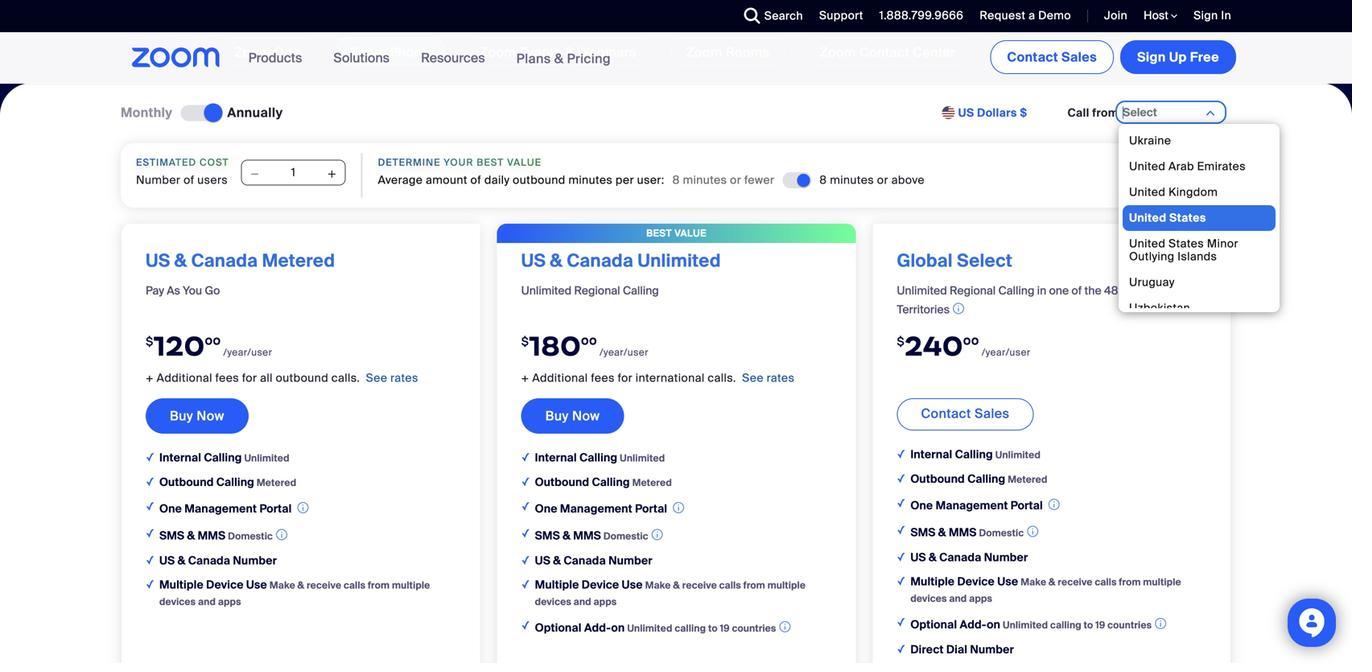 Task type: vqa. For each thing, say whether or not it's contained in the screenshot.


Task type: describe. For each thing, give the bounding box(es) containing it.
contact inside tabs of zoom services tab list
[[860, 44, 910, 61]]

unlimited regional calling in one of the 48 countries and territories
[[897, 283, 1195, 317]]

call
[[1068, 105, 1090, 120]]

products
[[249, 50, 302, 66]]

undefined 1 increase image
[[326, 166, 338, 182]]

+ for 180
[[522, 371, 530, 386]]

2 horizontal spatial device
[[958, 574, 995, 589]]

zoom events & webinars
[[480, 44, 637, 61]]

2 horizontal spatial one management portal application
[[911, 496, 1207, 515]]

above
[[892, 173, 925, 188]]

/year/user for 180
[[600, 346, 649, 359]]

calls for 120
[[344, 579, 366, 592]]

1 horizontal spatial of
[[471, 173, 482, 188]]

zoom for zoom events & webinars
[[480, 44, 516, 61]]

estimated cost number of users
[[136, 156, 229, 188]]

buy now for 180
[[546, 408, 600, 425]]

per
[[616, 173, 634, 188]]

plans
[[517, 50, 551, 67]]

2 horizontal spatial info outline image
[[1156, 616, 1167, 632]]

make & receive calls from multiple devices and apps for 180
[[535, 579, 806, 608]]

united for united states minor outlying islands
[[1130, 236, 1166, 251]]

2 horizontal spatial one management portal
[[911, 498, 1043, 513]]

ukraine
[[1130, 133, 1172, 148]]

domestic for 120
[[228, 530, 273, 543]]

+ additional fees for international calls. see rates
[[522, 371, 795, 386]]

1 rates from the left
[[391, 371, 419, 386]]

make for 180
[[646, 579, 671, 592]]

phone
[[390, 44, 430, 61]]

united for united kingdom
[[1130, 185, 1166, 200]]

0 vertical spatial outbound
[[513, 173, 566, 188]]

request a demo
[[980, 8, 1072, 23]]

info outline image inside sms & mms application
[[652, 527, 663, 543]]

cost
[[200, 156, 229, 169]]

pricing
[[567, 50, 611, 67]]

states for united states
[[1170, 211, 1207, 226]]

contact sales inside meetings 'navigation'
[[1008, 49, 1098, 66]]

uruguay
[[1130, 275, 1175, 290]]

device for 120
[[206, 578, 244, 593]]

arab
[[1169, 159, 1195, 174]]

calling for /year/user
[[675, 622, 706, 635]]

fewer
[[745, 173, 775, 188]]

outbound calling metered for 180
[[535, 475, 672, 490]]

devices for 120
[[159, 596, 196, 608]]

1 vertical spatial sales
[[975, 405, 1010, 422]]

user:
[[637, 173, 665, 188]]

average amount of daily outbound minutes per user:
[[378, 173, 665, 188]]

us & canada number for 180
[[535, 554, 653, 568]]

whiteboard
[[1046, 44, 1118, 61]]

internal calling unlimited for 180
[[535, 450, 665, 465]]

demo
[[1039, 8, 1072, 23]]

support
[[820, 8, 864, 23]]

+ additional fees for all outbound calls. see rates
[[146, 371, 419, 386]]

select
[[958, 250, 1013, 272]]

contact inside meetings 'navigation'
[[1008, 49, 1059, 66]]

metered for us & canada unlimited
[[633, 477, 672, 489]]

united arab emirates
[[1130, 159, 1247, 174]]

2 horizontal spatial sms & mms application
[[911, 523, 1207, 542]]

one management portal application for 180
[[535, 499, 832, 518]]

one for us & canada unlimited
[[535, 502, 558, 516]]

resources button
[[421, 32, 493, 84]]

search
[[765, 8, 804, 23]]

uzbekistan
[[1130, 301, 1191, 316]]

outbound calling metered for 120
[[159, 475, 297, 490]]

48
[[1105, 283, 1119, 298]]

zoom for zoom rooms
[[687, 44, 723, 61]]

1 vertical spatial contact sales link
[[897, 399, 1034, 431]]

calls for 180
[[720, 579, 742, 592]]

2 horizontal spatial sms & mms domestic
[[911, 525, 1025, 540]]

us inside dropdown button
[[959, 105, 975, 120]]

sms & mms application for 180
[[535, 526, 832, 545]]

devices for 180
[[535, 596, 572, 608]]

see rates link for 180
[[743, 371, 795, 386]]

2 horizontal spatial calls
[[1095, 576, 1117, 589]]

on for 240
[[987, 618, 1001, 632]]

events
[[520, 44, 562, 61]]

dollars
[[978, 105, 1018, 120]]

from for us & canada unlimited
[[744, 579, 766, 592]]

country list list box
[[1123, 0, 1276, 579]]

united kingdom
[[1130, 185, 1219, 200]]

receive for 180
[[683, 579, 717, 592]]

1.888.799.9666
[[880, 8, 964, 23]]

the
[[1085, 283, 1102, 298]]

zoom for zoom one
[[235, 44, 271, 61]]

one management portal for 180
[[535, 502, 668, 516]]

us dollars $ button
[[959, 105, 1028, 121]]

pay as you go
[[146, 283, 220, 298]]

search button
[[733, 0, 808, 32]]

sign for sign up free
[[1138, 49, 1167, 66]]

$240 per year per user element
[[897, 319, 1207, 370]]

rooms
[[726, 44, 770, 61]]

management for 120
[[185, 502, 257, 516]]

amount
[[426, 173, 468, 188]]

up
[[1170, 49, 1188, 66]]

sign in
[[1194, 8, 1232, 23]]

see rates link for 120
[[366, 371, 419, 386]]

metered for global select
[[1008, 473, 1048, 486]]

0 horizontal spatial outbound
[[276, 371, 329, 386]]

2 horizontal spatial make & receive calls from multiple devices and apps
[[911, 576, 1182, 605]]

number inside estimated cost number of users
[[136, 173, 181, 188]]

emirates
[[1198, 159, 1247, 174]]

mms for 120
[[198, 529, 226, 543]]

1 vertical spatial contact sales
[[922, 405, 1010, 422]]

countries
[[1122, 283, 1173, 298]]

number for us & canada metered
[[233, 554, 277, 568]]

Country/Region text field
[[1122, 105, 1204, 121]]

your
[[444, 156, 474, 169]]

device for 180
[[582, 578, 619, 593]]

direct dial number
[[911, 643, 1015, 657]]

contact sales link inside meetings 'navigation'
[[991, 40, 1115, 74]]

product information navigation
[[236, 32, 623, 85]]

calling for 240
[[1051, 619, 1082, 632]]

outbound for 180
[[535, 475, 590, 490]]

solutions button
[[334, 32, 397, 84]]

unlimited regional calling in one of the 48 countries and territories application
[[897, 283, 1207, 319]]

one
[[1050, 283, 1070, 298]]

1 see from the left
[[366, 371, 388, 386]]

or for fewer
[[730, 173, 742, 188]]

0 vertical spatial best
[[477, 156, 504, 169]]

apps for 180
[[594, 596, 617, 608]]

average
[[378, 173, 423, 188]]

one management portal for 120
[[159, 502, 292, 516]]

annually
[[227, 104, 283, 121]]

8 for 8 minutes or fewer
[[673, 173, 680, 188]]

islands
[[1178, 249, 1218, 264]]

one for global select
[[911, 498, 934, 513]]

$120 per year per user element
[[146, 319, 456, 370]]

$ 180 00 /year/user
[[522, 328, 649, 363]]

2 horizontal spatial multiple device use
[[911, 574, 1019, 589]]

for for 180
[[618, 371, 633, 386]]

sms & mms domestic for 180
[[535, 529, 649, 543]]

internal calling unlimited for 120
[[159, 450, 290, 465]]

in
[[1038, 283, 1047, 298]]

portal for 120
[[260, 502, 292, 516]]

host
[[1144, 8, 1172, 23]]

minutes for 8 minutes or above
[[830, 173, 875, 188]]

on for /year/user
[[612, 621, 625, 636]]

00 for 240
[[964, 335, 980, 348]]

2 horizontal spatial use
[[998, 574, 1019, 589]]

optional add-on unlimited calling to 19 countries for 240
[[911, 618, 1152, 632]]

and for us & canada unlimited
[[574, 596, 592, 608]]

you
[[183, 283, 202, 298]]

us dollars $
[[959, 105, 1028, 120]]

2 horizontal spatial domestic
[[980, 527, 1025, 539]]

2 horizontal spatial us & canada number
[[911, 550, 1029, 565]]

2 horizontal spatial receive
[[1058, 576, 1093, 589]]

$ 120 00 /year/user
[[146, 328, 272, 363]]

banner containing contact sales
[[113, 32, 1240, 85]]

webinars
[[578, 44, 637, 61]]

2 horizontal spatial outbound
[[911, 472, 965, 487]]

number of users: 1 element
[[241, 160, 346, 187]]

2 see from the left
[[743, 371, 764, 386]]

and for global select
[[950, 593, 967, 605]]

undefined 1 decrease image
[[249, 166, 261, 182]]

8 minutes or fewer
[[673, 173, 775, 188]]

or for above
[[878, 173, 889, 188]]

go
[[205, 283, 220, 298]]

2 horizontal spatial multiple
[[1144, 576, 1182, 589]]

1 vertical spatial best
[[647, 227, 672, 239]]

center
[[913, 44, 956, 61]]

request
[[980, 8, 1026, 23]]

00 for 180
[[581, 335, 598, 348]]

apps for 120
[[218, 596, 241, 608]]

canada for us & canada unlimited
[[564, 554, 606, 568]]

join
[[1105, 8, 1128, 23]]

minor
[[1208, 236, 1239, 251]]

zoom for zoom phone
[[350, 44, 387, 61]]

solutions
[[334, 50, 390, 66]]

2 horizontal spatial portal
[[1011, 498, 1043, 513]]

fees for 120
[[215, 371, 239, 386]]

united states minor outlying islands
[[1130, 236, 1239, 264]]

multiple device use for 180
[[535, 578, 643, 593]]

undefined 1 text field
[[241, 160, 346, 186]]

a
[[1029, 8, 1036, 23]]

mms for 180
[[574, 529, 601, 543]]

pay
[[146, 283, 164, 298]]

sign up free
[[1138, 49, 1220, 66]]

2 horizontal spatial management
[[936, 498, 1009, 513]]

sms & mms domestic for 120
[[159, 529, 273, 543]]

canada for global select
[[940, 550, 982, 565]]

8 for 8 minutes or above
[[820, 173, 827, 188]]

monthly
[[121, 104, 173, 121]]

meetings navigation
[[988, 32, 1240, 77]]

zoom contact center
[[820, 44, 956, 61]]

2 horizontal spatial internal calling unlimited
[[911, 447, 1041, 462]]



Task type: locate. For each thing, give the bounding box(es) containing it.
one management portal
[[911, 498, 1043, 513], [159, 502, 292, 516], [535, 502, 668, 516]]

contact sales link
[[991, 40, 1115, 74], [897, 399, 1034, 431]]

add- for 240
[[960, 618, 987, 632]]

0 horizontal spatial additional
[[157, 371, 212, 386]]

/year/user down unlimited regional calling in one of the 48 countries and territories
[[982, 346, 1031, 359]]

2 horizontal spatial devices
[[911, 593, 947, 605]]

contact down '240'
[[922, 405, 972, 422]]

1 + from the left
[[146, 371, 154, 386]]

1 horizontal spatial management
[[560, 502, 633, 516]]

domestic
[[980, 527, 1025, 539], [228, 530, 273, 543], [604, 530, 649, 543]]

in
[[1222, 8, 1232, 23]]

2 zoom from the left
[[350, 44, 387, 61]]

/year/user for 240
[[982, 346, 1031, 359]]

zoom one
[[235, 44, 300, 61]]

contact sales down demo
[[1008, 49, 1098, 66]]

1 horizontal spatial now
[[573, 408, 600, 425]]

internal for 180
[[535, 450, 577, 465]]

resources
[[421, 50, 485, 66]]

$ for 120
[[146, 334, 154, 349]]

0 horizontal spatial make
[[270, 579, 295, 592]]

1 horizontal spatial value
[[675, 227, 707, 239]]

united for united states
[[1130, 211, 1167, 226]]

sales down $ 240 00 /year/user
[[975, 405, 1010, 422]]

0 horizontal spatial receive
[[307, 579, 342, 592]]

info outline image
[[953, 300, 965, 317], [1049, 497, 1060, 513], [298, 500, 309, 516], [673, 500, 685, 516], [652, 527, 663, 543], [780, 619, 791, 635]]

contact sales link down $ 240 00 /year/user
[[897, 399, 1034, 431]]

/year/user
[[223, 346, 272, 359], [600, 346, 649, 359], [982, 346, 1031, 359]]

optional add-on unlimited calling to 19 countries for /year/user
[[535, 621, 777, 636]]

1 horizontal spatial regional
[[950, 283, 996, 298]]

1 horizontal spatial portal
[[635, 502, 668, 516]]

now for 180
[[573, 408, 600, 425]]

0 horizontal spatial 00
[[205, 335, 221, 348]]

of left the
[[1072, 283, 1083, 298]]

sms & mms application
[[911, 523, 1207, 542], [159, 526, 456, 545], [535, 526, 832, 545]]

2 horizontal spatial make
[[1021, 576, 1047, 589]]

3 /year/user from the left
[[982, 346, 1031, 359]]

0 horizontal spatial outbound
[[159, 475, 214, 490]]

1 horizontal spatial optional add-on unlimited calling to 19 countries
[[911, 618, 1152, 632]]

2 calls. from the left
[[708, 371, 737, 386]]

1 horizontal spatial countries
[[1108, 619, 1152, 632]]

us & canada number for 120
[[159, 554, 277, 568]]

devices
[[911, 593, 947, 605], [159, 596, 196, 608], [535, 596, 572, 608]]

apps
[[970, 593, 993, 605], [218, 596, 241, 608], [594, 596, 617, 608]]

calling inside unlimited regional calling in one of the 48 countries and territories
[[999, 283, 1035, 298]]

240
[[905, 328, 964, 363]]

1 horizontal spatial rates
[[767, 371, 795, 386]]

calls. right international in the bottom of the page
[[708, 371, 737, 386]]

international
[[636, 371, 705, 386]]

minutes left above
[[830, 173, 875, 188]]

6 zoom from the left
[[1006, 44, 1042, 61]]

fees
[[215, 371, 239, 386], [591, 371, 615, 386]]

zoom left the rooms
[[687, 44, 723, 61]]

1 vertical spatial sign
[[1138, 49, 1167, 66]]

$ inside dropdown button
[[1021, 105, 1028, 120]]

$ inside $ 180 00 /year/user
[[522, 334, 529, 349]]

outbound down '$120 per year per user' element
[[276, 371, 329, 386]]

0 horizontal spatial see
[[366, 371, 388, 386]]

$ 240 00 /year/user
[[897, 328, 1031, 363]]

0 horizontal spatial outbound calling metered
[[159, 475, 297, 490]]

and for us & canada metered
[[198, 596, 216, 608]]

2 horizontal spatial sms
[[911, 525, 936, 540]]

buy now link for 180
[[522, 399, 624, 434]]

best up "us & canada unlimited"
[[647, 227, 672, 239]]

2 horizontal spatial minutes
[[830, 173, 875, 188]]

determine
[[378, 156, 441, 169]]

buy down 120
[[170, 408, 193, 425]]

zoom left the plans
[[480, 44, 516, 61]]

$180 per year per user element
[[522, 319, 832, 370]]

users
[[198, 173, 228, 188]]

3 united from the top
[[1130, 211, 1167, 226]]

number for us & canada unlimited
[[609, 554, 653, 568]]

sms for 180
[[535, 529, 560, 543]]

sign for sign in
[[1194, 8, 1219, 23]]

countries for 240
[[1108, 619, 1152, 632]]

contact down a
[[1008, 49, 1059, 66]]

0 horizontal spatial 19
[[720, 622, 730, 635]]

united up united states
[[1130, 185, 1166, 200]]

best value
[[647, 227, 707, 239]]

2 rates from the left
[[767, 371, 795, 386]]

multiple for 120
[[392, 579, 430, 592]]

00
[[205, 335, 221, 348], [581, 335, 598, 348], [964, 335, 980, 348]]

us & canada metered
[[146, 250, 335, 272]]

tabs of zoom services tab list
[[24, 37, 1329, 66]]

/year/user inside $ 180 00 /year/user
[[600, 346, 649, 359]]

to for 240
[[1084, 619, 1094, 632]]

8 right user:
[[673, 173, 680, 188]]

3 minutes from the left
[[830, 173, 875, 188]]

on
[[987, 618, 1001, 632], [612, 621, 625, 636]]

regional down 'select'
[[950, 283, 996, 298]]

1 horizontal spatial sign
[[1194, 8, 1219, 23]]

1 vertical spatial states
[[1169, 236, 1205, 251]]

1.888.799.9666 button
[[868, 0, 968, 32], [880, 8, 964, 23]]

sign
[[1194, 8, 1219, 23], [1138, 49, 1167, 66]]

free
[[1191, 49, 1220, 66]]

one for us & canada metered
[[159, 502, 182, 516]]

from for global select
[[1120, 576, 1141, 589]]

metered
[[262, 250, 335, 272], [1008, 473, 1048, 486], [257, 477, 297, 489], [633, 477, 672, 489]]

0 vertical spatial value
[[507, 156, 542, 169]]

us & canada unlimited
[[522, 250, 721, 272]]

1 fees from the left
[[215, 371, 239, 386]]

1 buy from the left
[[170, 408, 193, 425]]

0 horizontal spatial to
[[709, 622, 718, 635]]

buy down "180"
[[546, 408, 569, 425]]

receive for 120
[[307, 579, 342, 592]]

0 horizontal spatial buy now
[[170, 408, 224, 425]]

0 horizontal spatial info outline image
[[276, 527, 287, 543]]

0 horizontal spatial apps
[[218, 596, 241, 608]]

states for united states minor outlying islands
[[1169, 236, 1205, 251]]

0 horizontal spatial device
[[206, 578, 244, 593]]

8
[[673, 173, 680, 188], [820, 173, 827, 188]]

1 or from the left
[[730, 173, 742, 188]]

minutes left per
[[569, 173, 613, 188]]

calling
[[623, 283, 659, 298], [999, 283, 1035, 298], [956, 447, 994, 462], [204, 450, 242, 465], [580, 450, 618, 465], [968, 472, 1006, 487], [216, 475, 254, 490], [592, 475, 630, 490]]

1 now from the left
[[197, 408, 224, 425]]

now for 120
[[197, 408, 224, 425]]

of
[[184, 173, 195, 188], [471, 173, 482, 188], [1072, 283, 1083, 298]]

one management portal application
[[911, 496, 1207, 515], [159, 499, 456, 518], [535, 499, 832, 518]]

2 horizontal spatial outbound calling metered
[[911, 472, 1048, 487]]

4 zoom from the left
[[687, 44, 723, 61]]

0 horizontal spatial domestic
[[228, 530, 273, 543]]

2 minutes from the left
[[683, 173, 727, 188]]

use
[[998, 574, 1019, 589], [246, 578, 267, 593], [622, 578, 643, 593]]

buy for 180
[[546, 408, 569, 425]]

contact sales link down demo
[[991, 40, 1115, 74]]

2 buy now from the left
[[546, 408, 600, 425]]

join link left host
[[1093, 0, 1132, 32]]

2 + from the left
[[522, 371, 530, 386]]

us & canada number
[[911, 550, 1029, 565], [159, 554, 277, 568], [535, 554, 653, 568]]

minutes right user:
[[683, 173, 727, 188]]

0 horizontal spatial optional add-on application
[[535, 618, 832, 637]]

multiple for 120
[[159, 578, 204, 593]]

0 horizontal spatial of
[[184, 173, 195, 188]]

0 horizontal spatial internal
[[159, 450, 201, 465]]

2 horizontal spatial apps
[[970, 593, 993, 605]]

& inside tabs of zoom services tab list
[[565, 44, 575, 61]]

4 united from the top
[[1130, 236, 1166, 251]]

zoom logo image
[[132, 48, 220, 68]]

additional
[[157, 371, 212, 386], [533, 371, 588, 386]]

sign inside sign up free button
[[1138, 49, 1167, 66]]

best
[[477, 156, 504, 169], [647, 227, 672, 239]]

zoom for zoom contact center
[[820, 44, 857, 61]]

0 horizontal spatial mms
[[198, 529, 226, 543]]

fees for 180
[[591, 371, 615, 386]]

or left fewer
[[730, 173, 742, 188]]

regional down "us & canada unlimited"
[[574, 283, 621, 298]]

sign left in
[[1194, 8, 1219, 23]]

add- for /year/user
[[585, 621, 612, 636]]

1 horizontal spatial internal
[[535, 450, 577, 465]]

1 horizontal spatial buy now
[[546, 408, 600, 425]]

1 horizontal spatial domestic
[[604, 530, 649, 543]]

0 horizontal spatial buy now link
[[146, 399, 249, 434]]

of inside estimated cost number of users
[[184, 173, 195, 188]]

5 zoom from the left
[[820, 44, 857, 61]]

and
[[1175, 283, 1195, 298], [950, 593, 967, 605], [198, 596, 216, 608], [574, 596, 592, 608]]

0 horizontal spatial now
[[197, 408, 224, 425]]

1 horizontal spatial to
[[1084, 619, 1094, 632]]

3 zoom from the left
[[480, 44, 516, 61]]

2 see rates link from the left
[[743, 371, 795, 386]]

0 horizontal spatial multiple
[[392, 579, 430, 592]]

or left above
[[878, 173, 889, 188]]

buy now down $ 180 00 /year/user
[[546, 408, 600, 425]]

use for 120
[[246, 578, 267, 593]]

buy now link down $ 120 00 /year/user on the left
[[146, 399, 249, 434]]

of left users
[[184, 173, 195, 188]]

info outline image
[[1028, 524, 1039, 540], [276, 527, 287, 543], [1156, 616, 1167, 632]]

0 horizontal spatial us & canada number
[[159, 554, 277, 568]]

multiple for 180
[[768, 579, 806, 592]]

19 for 240
[[1096, 619, 1106, 632]]

1 horizontal spatial see rates link
[[743, 371, 795, 386]]

1 horizontal spatial see
[[743, 371, 764, 386]]

states inside united states minor outlying islands
[[1169, 236, 1205, 251]]

of inside unlimited regional calling in one of the 48 countries and territories
[[1072, 283, 1083, 298]]

dial
[[947, 643, 968, 657]]

daily
[[485, 173, 510, 188]]

1 zoom from the left
[[235, 44, 271, 61]]

/year/user up all
[[223, 346, 272, 359]]

outbound right daily
[[513, 173, 566, 188]]

average amount of daily outbound minutes per user:8 minutes or above element
[[820, 172, 925, 188]]

sign in link
[[1182, 0, 1240, 32], [1194, 8, 1232, 23]]

metered for us & canada metered
[[257, 477, 297, 489]]

2 regional from the left
[[950, 283, 996, 298]]

zoom whiteboard
[[1006, 44, 1118, 61]]

global
[[897, 250, 953, 272]]

1 horizontal spatial additional
[[533, 371, 588, 386]]

zoom left phone
[[350, 44, 387, 61]]

1 horizontal spatial devices
[[535, 596, 572, 608]]

optional add-on application for 240
[[911, 615, 1207, 634]]

for for 120
[[242, 371, 257, 386]]

zoom rooms
[[687, 44, 770, 61]]

internal for 120
[[159, 450, 201, 465]]

zoom up annually
[[235, 44, 271, 61]]

number for global select
[[985, 550, 1029, 565]]

of left daily
[[471, 173, 482, 188]]

1 additional from the left
[[157, 371, 212, 386]]

contact left center
[[860, 44, 910, 61]]

2 fees from the left
[[591, 371, 615, 386]]

kingdom
[[1169, 185, 1219, 200]]

hide options image
[[1205, 107, 1218, 120]]

one management portal application for 120
[[159, 499, 456, 518]]

$ for 240
[[897, 334, 905, 349]]

unlimited regional calling
[[522, 283, 659, 298]]

0 horizontal spatial portal
[[260, 502, 292, 516]]

device
[[958, 574, 995, 589], [206, 578, 244, 593], [582, 578, 619, 593]]

outbound for 120
[[159, 475, 214, 490]]

united
[[1130, 159, 1166, 174], [1130, 185, 1166, 200], [1130, 211, 1167, 226], [1130, 236, 1166, 251]]

all
[[260, 371, 273, 386]]

value down average amount of daily outbound minutes per user:8 minutes or fewer element
[[675, 227, 707, 239]]

1 horizontal spatial buy
[[546, 408, 569, 425]]

19 for /year/user
[[720, 622, 730, 635]]

2 horizontal spatial internal
[[911, 447, 953, 462]]

2 united from the top
[[1130, 185, 1166, 200]]

/year/user up + additional fees for international calls. see rates
[[600, 346, 649, 359]]

host button
[[1144, 8, 1178, 23]]

1 horizontal spatial calls
[[720, 579, 742, 592]]

0 horizontal spatial sms & mms application
[[159, 526, 456, 545]]

now down $ 120 00 /year/user on the left
[[197, 408, 224, 425]]

regional for unlimited regional calling
[[574, 283, 621, 298]]

buy now down $ 120 00 /year/user on the left
[[170, 408, 224, 425]]

calls. down '$120 per year per user' element
[[332, 371, 360, 386]]

optional for /year/user
[[535, 621, 582, 636]]

1 calls. from the left
[[332, 371, 360, 386]]

see rates link
[[366, 371, 419, 386], [743, 371, 795, 386]]

for left all
[[242, 371, 257, 386]]

0 horizontal spatial one management portal
[[159, 502, 292, 516]]

2 now from the left
[[573, 408, 600, 425]]

now
[[197, 408, 224, 425], [573, 408, 600, 425]]

2 00 from the left
[[581, 335, 598, 348]]

1 8 from the left
[[673, 173, 680, 188]]

/year/user inside $ 240 00 /year/user
[[982, 346, 1031, 359]]

$ inside $ 120 00 /year/user
[[146, 334, 154, 349]]

00 inside $ 240 00 /year/user
[[964, 335, 980, 348]]

0 horizontal spatial contact
[[860, 44, 910, 61]]

unlimited inside unlimited regional calling in one of the 48 countries and territories
[[897, 283, 948, 298]]

value up the average amount of daily outbound minutes per user:
[[507, 156, 542, 169]]

to for /year/user
[[709, 622, 718, 635]]

0 horizontal spatial devices
[[159, 596, 196, 608]]

1 vertical spatial outbound
[[276, 371, 329, 386]]

regional
[[574, 283, 621, 298], [950, 283, 996, 298]]

1 horizontal spatial multiple
[[535, 578, 579, 593]]

+ for 120
[[146, 371, 154, 386]]

estimated
[[136, 156, 197, 169]]

8 minutes or above
[[820, 173, 925, 188]]

3 00 from the left
[[964, 335, 980, 348]]

now down $ 180 00 /year/user
[[573, 408, 600, 425]]

from
[[1093, 105, 1119, 120], [1120, 576, 1141, 589], [368, 579, 390, 592], [744, 579, 766, 592]]

00 for 120
[[205, 335, 221, 348]]

additional for 120
[[157, 371, 212, 386]]

determine your best value
[[378, 156, 542, 169]]

join link up meetings 'navigation'
[[1105, 8, 1128, 23]]

0 horizontal spatial internal calling unlimited
[[159, 450, 290, 465]]

00 inside $ 180 00 /year/user
[[581, 335, 598, 348]]

regional for unlimited regional calling in one of the 48 countries and territories
[[950, 283, 996, 298]]

optional add-on application for /year/user
[[535, 618, 832, 637]]

1 buy now link from the left
[[146, 399, 249, 434]]

1 00 from the left
[[205, 335, 221, 348]]

products button
[[249, 32, 310, 84]]

2 additional from the left
[[533, 371, 588, 386]]

1 horizontal spatial one management portal application
[[535, 499, 832, 518]]

zoom down the support
[[820, 44, 857, 61]]

1 horizontal spatial minutes
[[683, 173, 727, 188]]

buy now link down $ 180 00 /year/user
[[522, 399, 624, 434]]

info outline image inside optional add-on application
[[780, 619, 791, 635]]

additional for 180
[[533, 371, 588, 386]]

8 right fewer
[[820, 173, 827, 188]]

value
[[507, 156, 542, 169], [675, 227, 707, 239]]

buy
[[170, 408, 193, 425], [546, 408, 569, 425]]

& inside the product information navigation
[[555, 50, 564, 67]]

1 horizontal spatial mms
[[574, 529, 601, 543]]

sms for 120
[[159, 529, 185, 543]]

info outline image inside unlimited regional calling in one of the 48 countries and territories application
[[953, 300, 965, 317]]

united down united kingdom at the top
[[1130, 211, 1167, 226]]

average amount of daily outbound minutes per user:8 minutes or fewer element
[[673, 172, 775, 188]]

0 horizontal spatial calls.
[[332, 371, 360, 386]]

as
[[167, 283, 180, 298]]

optional add-on application
[[911, 615, 1207, 634], [535, 618, 832, 637]]

contact sales down $ 240 00 /year/user
[[922, 405, 1010, 422]]

2 for from the left
[[618, 371, 633, 386]]

fees down $ 120 00 /year/user on the left
[[215, 371, 239, 386]]

united inside united states minor outlying islands
[[1130, 236, 1166, 251]]

for left international in the bottom of the page
[[618, 371, 633, 386]]

0 horizontal spatial 8
[[673, 173, 680, 188]]

2 buy from the left
[[546, 408, 569, 425]]

additional down 120
[[157, 371, 212, 386]]

sales down demo
[[1062, 49, 1098, 66]]

sign left up
[[1138, 49, 1167, 66]]

0 horizontal spatial value
[[507, 156, 542, 169]]

2 horizontal spatial multiple
[[911, 574, 955, 589]]

canada for us & canada metered
[[188, 554, 230, 568]]

calling
[[1051, 619, 1082, 632], [675, 622, 706, 635]]

&
[[565, 44, 575, 61], [555, 50, 564, 67], [175, 250, 187, 272], [550, 250, 563, 272], [939, 525, 947, 540], [187, 529, 195, 543], [563, 529, 571, 543], [929, 550, 937, 565], [178, 554, 186, 568], [553, 554, 561, 568], [1049, 576, 1056, 589], [298, 579, 305, 592], [674, 579, 680, 592]]

1 vertical spatial value
[[675, 227, 707, 239]]

1 /year/user from the left
[[223, 346, 272, 359]]

180
[[529, 328, 581, 363]]

2 /year/user from the left
[[600, 346, 649, 359]]

see
[[366, 371, 388, 386], [743, 371, 764, 386]]

+ down 120
[[146, 371, 154, 386]]

2 or from the left
[[878, 173, 889, 188]]

multiple device use for 120
[[159, 578, 267, 593]]

1 horizontal spatial one management portal
[[535, 502, 668, 516]]

1 horizontal spatial internal calling unlimited
[[535, 450, 665, 465]]

sign up free button
[[1121, 40, 1237, 74]]

0 vertical spatial contact sales
[[1008, 49, 1098, 66]]

zoom
[[235, 44, 271, 61], [350, 44, 387, 61], [480, 44, 516, 61], [687, 44, 723, 61], [820, 44, 857, 61], [1006, 44, 1042, 61]]

/year/user for 120
[[223, 346, 272, 359]]

united down united states
[[1130, 236, 1166, 251]]

united states
[[1130, 211, 1207, 226]]

1 for from the left
[[242, 371, 257, 386]]

united down ukraine
[[1130, 159, 1166, 174]]

1 horizontal spatial outbound
[[535, 475, 590, 490]]

and inside unlimited regional calling in one of the 48 countries and territories
[[1175, 283, 1195, 298]]

minutes for 8 minutes or fewer
[[683, 173, 727, 188]]

sms & mms domestic
[[911, 525, 1025, 540], [159, 529, 273, 543], [535, 529, 649, 543]]

1 horizontal spatial sms & mms application
[[535, 526, 832, 545]]

$ inside $ 240 00 /year/user
[[897, 334, 905, 349]]

calls
[[1095, 576, 1117, 589], [344, 579, 366, 592], [720, 579, 742, 592]]

fees down $ 180 00 /year/user
[[591, 371, 615, 386]]

multiple
[[1144, 576, 1182, 589], [392, 579, 430, 592], [768, 579, 806, 592]]

additional down "180"
[[533, 371, 588, 386]]

0 horizontal spatial calling
[[675, 622, 706, 635]]

1 horizontal spatial multiple device use
[[535, 578, 643, 593]]

states down united states
[[1169, 236, 1205, 251]]

1 minutes from the left
[[569, 173, 613, 188]]

1 horizontal spatial make & receive calls from multiple devices and apps
[[535, 579, 806, 608]]

1 horizontal spatial calling
[[1051, 619, 1082, 632]]

use for 180
[[622, 578, 643, 593]]

countries for /year/user
[[732, 622, 777, 635]]

0 horizontal spatial +
[[146, 371, 154, 386]]

1 horizontal spatial 8
[[820, 173, 827, 188]]

buy for 120
[[170, 408, 193, 425]]

sales inside meetings 'navigation'
[[1062, 49, 1098, 66]]

direct
[[911, 643, 944, 657]]

from for us & canada metered
[[368, 579, 390, 592]]

0 horizontal spatial minutes
[[569, 173, 613, 188]]

states down kingdom at top right
[[1170, 211, 1207, 226]]

global select
[[897, 250, 1013, 272]]

sms & mms application for 120
[[159, 526, 456, 545]]

/year/user inside $ 120 00 /year/user
[[223, 346, 272, 359]]

make for 120
[[270, 579, 295, 592]]

portal for 180
[[635, 502, 668, 516]]

info outline image for 240
[[1028, 524, 1039, 540]]

0 horizontal spatial sms & mms domestic
[[159, 529, 273, 543]]

us
[[959, 105, 975, 120], [146, 250, 170, 272], [522, 250, 546, 272], [911, 550, 927, 565], [159, 554, 175, 568], [535, 554, 551, 568]]

2 buy now link from the left
[[522, 399, 624, 434]]

buy now
[[170, 408, 224, 425], [546, 408, 600, 425]]

regional inside unlimited regional calling in one of the 48 countries and territories
[[950, 283, 996, 298]]

buy now link
[[146, 399, 249, 434], [522, 399, 624, 434]]

1 horizontal spatial contact
[[922, 405, 972, 422]]

1 see rates link from the left
[[366, 371, 419, 386]]

one inside tabs of zoom services tab list
[[274, 44, 300, 61]]

optional
[[911, 618, 958, 632], [535, 621, 582, 636]]

1 horizontal spatial on
[[987, 618, 1001, 632]]

contact sales
[[1008, 49, 1098, 66], [922, 405, 1010, 422]]

2 8 from the left
[[820, 173, 827, 188]]

+ down "180"
[[522, 371, 530, 386]]

2 horizontal spatial mms
[[949, 525, 977, 540]]

plans & pricing
[[517, 50, 611, 67]]

make & receive calls from multiple devices and apps
[[911, 576, 1182, 605], [159, 579, 430, 608], [535, 579, 806, 608]]

multiple for 180
[[535, 578, 579, 593]]

1 regional from the left
[[574, 283, 621, 298]]

0 horizontal spatial best
[[477, 156, 504, 169]]

territories
[[897, 302, 950, 317]]

banner
[[113, 32, 1240, 85]]

1 united from the top
[[1130, 159, 1166, 174]]

0 vertical spatial sales
[[1062, 49, 1098, 66]]

2 horizontal spatial of
[[1072, 283, 1083, 298]]

1 horizontal spatial multiple
[[768, 579, 806, 592]]

zoom down 'request a demo'
[[1006, 44, 1042, 61]]

2 horizontal spatial contact
[[1008, 49, 1059, 66]]

best up daily
[[477, 156, 504, 169]]

1 buy now from the left
[[170, 408, 224, 425]]

00 inside $ 120 00 /year/user
[[205, 335, 221, 348]]

1 horizontal spatial optional add-on application
[[911, 615, 1207, 634]]



